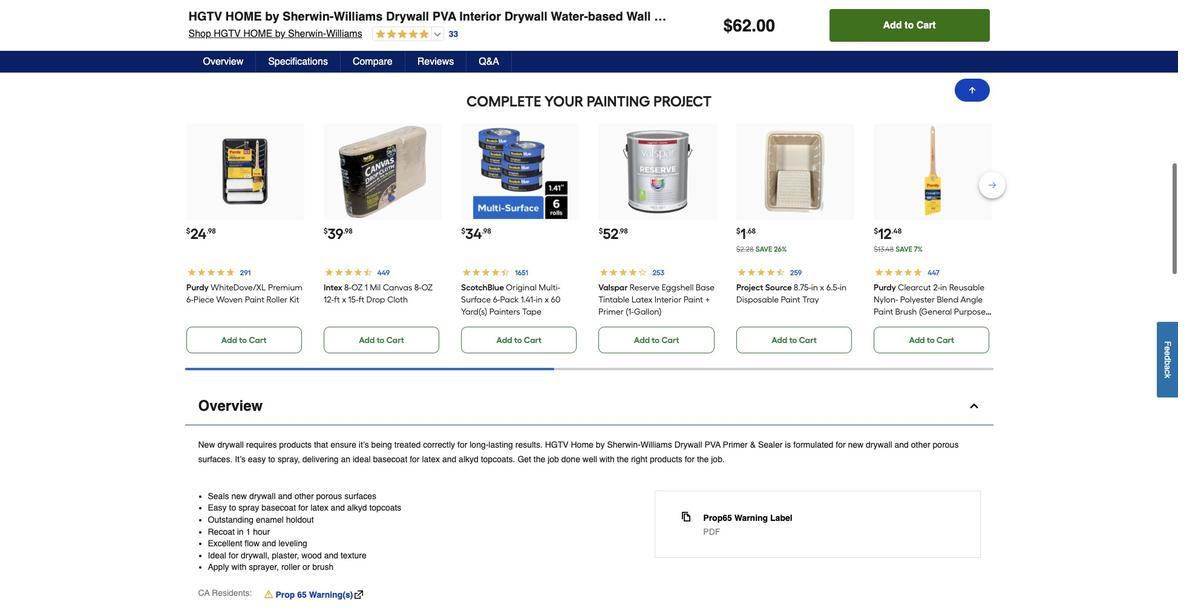 Task type: locate. For each thing, give the bounding box(es) containing it.
0 horizontal spatial save
[[210, 50, 226, 59]]

62 up $72.00
[[190, 31, 206, 48]]

0 horizontal spatial interior
[[234, 0, 261, 10]]

1 horizontal spatial ceiling
[[387, 0, 413, 10]]

interior
[[234, 0, 261, 10], [460, 10, 501, 24], [655, 295, 682, 305]]

to for 39
[[377, 335, 385, 346]]

0 vertical spatial alkyd
[[459, 454, 479, 464]]

0 vertical spatial williams
[[334, 10, 383, 24]]

gallon) down latex
[[635, 307, 662, 317]]

2 8- from the left
[[414, 283, 422, 293]]

$ inside $ 62 .00
[[186, 33, 190, 41]]

add to cart inside 52 list item
[[634, 335, 679, 346]]

being
[[371, 440, 392, 450]]

.98 inside $ 52 .98
[[619, 227, 628, 235]]

2 .98 from the left
[[343, 227, 353, 235]]

paint down 8.75-
[[781, 295, 801, 305]]

the left job.
[[697, 454, 709, 464]]

1 6- from the left
[[186, 295, 193, 305]]

.00 up "$72.00 save $ 10" at the left top
[[206, 33, 217, 41]]

purdy inside 24 list item
[[186, 283, 209, 293]]

0 vertical spatial products
[[279, 440, 312, 450]]

2 vertical spatial by
[[596, 440, 605, 450]]

0 horizontal spatial basecoat
[[262, 503, 296, 513]]

1 horizontal spatial other
[[912, 440, 931, 450]]

shop
[[189, 28, 211, 39]]

1 vertical spatial 1
[[365, 283, 368, 293]]

ft down intex
[[334, 295, 340, 305]]

1 horizontal spatial ft
[[359, 295, 364, 305]]

clearcut
[[898, 283, 932, 293]]

.48
[[892, 227, 902, 235]]

0 horizontal spatial ft
[[334, 295, 340, 305]]

2 vertical spatial hgtv
[[545, 440, 569, 450]]

in up "blend"
[[941, 283, 948, 293]]

formulated
[[794, 440, 834, 450]]

1 vertical spatial williams
[[326, 28, 362, 39]]

1 vertical spatial new
[[231, 491, 247, 501]]

with down drywall,
[[231, 563, 247, 572]]

1 horizontal spatial 8-
[[414, 283, 422, 293]]

.00 up $191.00 save $ 40
[[368, 33, 379, 41]]

$72.00
[[186, 50, 208, 59]]

add to cart link
[[186, 327, 302, 353], [324, 327, 440, 353], [461, 327, 577, 353], [599, 327, 715, 353], [737, 327, 852, 353], [874, 327, 990, 353]]

in up tray
[[812, 283, 818, 293]]

gallon)
[[780, 10, 821, 24], [382, 12, 410, 22], [223, 24, 251, 34], [635, 307, 662, 317]]

save left 10
[[210, 50, 226, 59]]

1 vertical spatial with
[[231, 563, 247, 572]]

(5- inside drywall pva interior drywall water-based wall and ceiling primer (5-gallon)
[[213, 24, 223, 34]]

interior up q&a
[[460, 10, 501, 24]]

1 horizontal spatial porous
[[933, 440, 959, 450]]

and inside drywall pva interior drywall water-based wall and ceiling primer (5-gallon)
[[258, 12, 273, 22]]

hgtv inside new drywall requires products that ensure it's being treated correctly for long-lasting results. hgtv home by sherwin-williams drywall pva primer & sealer is formulated for new drywall and other porous surfaces. it's easy to spray, delivering an ideal basecoat for latex and alkyd topcoats. get the job done well with the right products for the job.
[[545, 440, 569, 450]]

purdy up nylon-
[[874, 283, 897, 293]]

alkyd down surfaces
[[347, 503, 367, 513]]

e
[[1163, 347, 1173, 351], [1163, 351, 1173, 356]]

1 vertical spatial latex
[[311, 503, 329, 513]]

cart
[[917, 20, 936, 31], [249, 335, 267, 346], [387, 335, 404, 346], [524, 335, 542, 346], [662, 335, 679, 346], [799, 335, 817, 346], [937, 335, 955, 346]]

1 .98 from the left
[[207, 227, 216, 235]]

add to cart inside 39 list item
[[359, 335, 404, 346]]

0 vertical spatial new
[[848, 440, 864, 450]]

primer inside new drywall requires products that ensure it's being treated correctly for long-lasting results. hgtv home by sherwin-williams drywall pva primer & sealer is formulated for new drywall and other porous surfaces. it's easy to spray, delivering an ideal basecoat for latex and alkyd topcoats. get the job done well with the right products for the job.
[[723, 440, 748, 450]]

26%
[[774, 245, 787, 254]]

save for 1
[[756, 245, 773, 254]]

latex up the holdout
[[311, 503, 329, 513]]

0 horizontal spatial drywall
[[218, 440, 244, 450]]

to inside 12 list item
[[927, 335, 935, 346]]

save inside 62 "list item"
[[210, 50, 226, 59]]

$13.48
[[874, 245, 894, 254]]

2 horizontal spatial pva
[[705, 440, 721, 450]]

ceiling left $ 62 . 00
[[679, 10, 720, 24]]

2 save from the left
[[371, 50, 387, 59]]

0 vertical spatial 1
[[741, 225, 746, 243]]

2 horizontal spatial 1
[[741, 225, 746, 243]]

in up 'tape'
[[536, 295, 543, 305]]

reviews
[[418, 56, 454, 67]]

basecoat up enamel
[[262, 503, 296, 513]]

39
[[328, 225, 343, 243]]

ft left drop
[[359, 295, 364, 305]]

sherwin- up the right
[[607, 440, 641, 450]]

0 horizontal spatial purdy
[[186, 283, 209, 293]]

1 .00 from the left
[[206, 33, 217, 41]]

52 list item
[[599, 123, 717, 353]]

1 horizontal spatial .00
[[368, 33, 379, 41]]

$ for $ 151 .00
[[346, 33, 350, 41]]

add inside 39 list item
[[359, 335, 375, 346]]

1 horizontal spatial (5-
[[373, 12, 383, 22]]

$ inside $ 24 .98
[[186, 227, 190, 235]]

pva up 33
[[433, 10, 456, 24]]

$ inside $ 151 .00
[[346, 33, 350, 41]]

add to cart link down drop
[[324, 327, 440, 353]]

basecoat
[[373, 454, 408, 464], [262, 503, 296, 513]]

.98 for 52
[[619, 227, 628, 235]]

overview up new
[[198, 398, 263, 415]]

wood
[[302, 551, 322, 560]]

62 left the 00 at the top of the page
[[733, 16, 752, 35]]

by up shop hgtv home by sherwin-williams
[[265, 10, 279, 24]]

overview button down $ 62 .00
[[191, 51, 256, 73]]

prop
[[276, 590, 295, 600]]

drywall,
[[241, 551, 270, 560]]

1 ft from the left
[[334, 295, 340, 305]]

products right the right
[[650, 454, 683, 464]]

0 horizontal spatial project
[[654, 92, 712, 110]]

33
[[449, 29, 458, 39]]

(5- right .
[[765, 10, 780, 24]]

warning
[[735, 513, 768, 523]]

$ 52 .98
[[599, 225, 628, 243]]

paint inside whitedove/xl premium 6-piece woven paint roller kit
[[245, 295, 264, 305]]

x left 15-
[[342, 295, 346, 305]]

reserve
[[630, 283, 660, 293]]

add to cart link down tray
[[737, 327, 852, 353]]

save left 26%
[[756, 245, 773, 254]]

home
[[571, 440, 594, 450]]

scotchblue
[[461, 283, 504, 293]]

$2.28
[[737, 245, 754, 254]]

add inside 12 list item
[[910, 335, 925, 346]]

x left 6.5-
[[820, 283, 825, 293]]

1 horizontal spatial alkyd
[[459, 454, 479, 464]]

1 vertical spatial alkyd
[[347, 503, 367, 513]]

williams up $191.00
[[326, 28, 362, 39]]

to for 34
[[514, 335, 522, 346]]

hgtv up 10
[[214, 28, 241, 39]]

1 horizontal spatial purdy
[[874, 283, 897, 293]]

2 vertical spatial sherwin-
[[607, 440, 641, 450]]

williams up 151
[[334, 10, 383, 24]]

painting
[[587, 92, 651, 110]]

gallon) up 4.8 stars image
[[382, 12, 410, 22]]

arrow up image
[[968, 85, 977, 95]]

.00 for 151
[[368, 33, 379, 41]]

2 horizontal spatial drywall
[[866, 440, 893, 450]]

0 horizontal spatial 62
[[190, 31, 206, 48]]

products up spray,
[[279, 440, 312, 450]]

flow
[[245, 539, 260, 549]]

cart inside 39 list item
[[387, 335, 404, 346]]

1 vertical spatial overview button
[[185, 387, 994, 425]]

ceiling right white
[[387, 0, 413, 10]]

1 save from the left
[[756, 245, 773, 254]]

2 vertical spatial williams
[[641, 440, 672, 450]]

0 horizontal spatial porous
[[316, 491, 342, 501]]

.68
[[746, 227, 756, 235]]

8- up 15-
[[344, 283, 351, 293]]

6- up painters
[[493, 295, 500, 305]]

$ 62 . 00
[[724, 16, 776, 35]]

project inside 'heading'
[[654, 92, 712, 110]]

pva up job.
[[705, 440, 721, 450]]

overview down $ 62 .00
[[203, 56, 243, 67]]

1 horizontal spatial oz
[[422, 283, 433, 293]]

new up spray
[[231, 491, 247, 501]]

add for 24
[[221, 335, 237, 346]]

add to cart link for 12
[[874, 327, 990, 353]]

home
[[226, 10, 262, 24], [243, 28, 273, 39]]

save left 7%
[[896, 245, 913, 254]]

1 vertical spatial overview
[[198, 398, 263, 415]]

alkyd down long-
[[459, 454, 479, 464]]

paint inside clearcut 2-in reusable nylon- polyester blend angle paint brush (general purpose brush)
[[874, 307, 894, 317]]

(5- inside flat white ceiling paint and primer (5-gallon)
[[373, 12, 383, 22]]

save inside 12 list item
[[896, 245, 913, 254]]

based
[[588, 10, 623, 24], [212, 12, 237, 22]]

8- right canvas
[[414, 283, 422, 293]]

new drywall requires products that ensure it's being treated correctly for long-lasting results. hgtv home by sherwin-williams drywall pva primer & sealer is formulated for new drywall and other porous surfaces. it's easy to spray, delivering an ideal basecoat for latex and alkyd topcoats. get the job done well with the right products for the job.
[[198, 440, 959, 464]]

interior down eggshell
[[655, 295, 682, 305]]

1 list item from the left
[[505, 0, 636, 65]]

warning(s)
[[309, 590, 353, 600]]

spray
[[239, 503, 259, 513]]

add to cart inside 34 list item
[[497, 335, 542, 346]]

add to cart link down (general
[[874, 327, 990, 353]]

to for 12
[[927, 335, 935, 346]]

pack
[[500, 295, 519, 305]]

to inside the seals new drywall and other porous surfaces easy to spray basecoat for latex and alkyd topcoats outstanding enamel holdout recoat in 1 hour excellent flow and leveling ideal for drywall, plaster, wood and texture apply with sprayer, roller or brush
[[229, 503, 236, 513]]

1 up $2.28
[[741, 225, 746, 243]]

6- left 'woven'
[[186, 295, 193, 305]]

0 vertical spatial project
[[654, 92, 712, 110]]

1 left mil
[[365, 283, 368, 293]]

new
[[848, 440, 864, 450], [231, 491, 247, 501]]

.00 inside $ 151 .00
[[368, 33, 379, 41]]

1 vertical spatial by
[[275, 28, 285, 39]]

x left 60
[[545, 295, 549, 305]]

1 8- from the left
[[344, 283, 351, 293]]

$ 24 .98
[[186, 225, 216, 243]]

2 list item from the left
[[664, 0, 795, 65]]

2 horizontal spatial x
[[820, 283, 825, 293]]

water-
[[551, 10, 588, 24], [186, 12, 212, 22]]

gallon) up 10
[[223, 24, 251, 34]]

2 add to cart link from the left
[[324, 327, 440, 353]]

intex 8-oz 1 mil canvas 8-oz 12-ft x 15-ft drop cloth image
[[336, 124, 430, 219]]

cart inside 24 list item
[[249, 335, 267, 346]]

to inside 39 list item
[[377, 335, 385, 346]]

1 horizontal spatial x
[[545, 295, 549, 305]]

add to cart for 24
[[221, 335, 267, 346]]

1 horizontal spatial list item
[[664, 0, 795, 65]]

to inside new drywall requires products that ensure it's being treated correctly for long-lasting results. hgtv home by sherwin-williams drywall pva primer & sealer is formulated for new drywall and other porous surfaces. it's easy to spray, delivering an ideal basecoat for latex and alkyd topcoats. get the job done well with the right products for the job.
[[268, 454, 275, 464]]

add to cart link inside 1 'list item'
[[737, 327, 852, 353]]

mil
[[370, 283, 381, 293]]

add to cart inside button
[[884, 20, 936, 31]]

0 horizontal spatial 8-
[[344, 283, 351, 293]]

0 horizontal spatial other
[[295, 491, 314, 501]]

for
[[458, 440, 468, 450], [836, 440, 846, 450], [410, 454, 420, 464], [685, 454, 695, 464], [298, 503, 308, 513], [229, 551, 239, 560]]

add to cart link down 'tape'
[[461, 327, 577, 353]]

gallon) inside reserve eggshell base tintable latex interior paint + primer (1-gallon)
[[635, 307, 662, 317]]

2 horizontal spatial ceiling
[[679, 10, 720, 24]]

1 horizontal spatial water-
[[551, 10, 588, 24]]

add to cart link down '(1-'
[[599, 327, 715, 353]]

complete your painting project heading
[[185, 89, 994, 114]]

$ inside $ 34 .98
[[461, 227, 466, 235]]

valspar reserve eggshell base tintable latex interior paint + primer (1-gallon) image
[[611, 124, 705, 219]]

0 vertical spatial home
[[226, 10, 262, 24]]

add to cart
[[884, 20, 936, 31], [221, 335, 267, 346], [359, 335, 404, 346], [497, 335, 542, 346], [634, 335, 679, 346], [772, 335, 817, 346], [910, 335, 955, 346]]

and
[[437, 0, 452, 10], [654, 10, 676, 24], [258, 12, 273, 22], [895, 440, 909, 450], [442, 454, 457, 464], [278, 491, 292, 501], [331, 503, 345, 513], [262, 539, 276, 549], [324, 551, 338, 560]]

1 horizontal spatial with
[[600, 454, 615, 464]]

62 inside "list item"
[[190, 31, 206, 48]]

new inside the seals new drywall and other porous surfaces easy to spray basecoat for latex and alkyd topcoats outstanding enamel holdout recoat in 1 hour excellent flow and leveling ideal for drywall, plaster, wood and texture apply with sprayer, roller or brush
[[231, 491, 247, 501]]

$ inside $ 52 .98
[[599, 227, 603, 235]]

0 vertical spatial other
[[912, 440, 931, 450]]

1 horizontal spatial save
[[896, 245, 913, 254]]

ceiling inside drywall pva interior drywall water-based wall and ceiling primer (5-gallon)
[[275, 12, 302, 22]]

2 .00 from the left
[[368, 33, 379, 41]]

save left 40
[[371, 50, 387, 59]]

by up well
[[596, 440, 605, 450]]

hgtv
[[189, 10, 222, 24], [214, 28, 241, 39], [545, 440, 569, 450]]

ceiling up shop hgtv home by sherwin-williams
[[275, 12, 302, 22]]

e up b
[[1163, 351, 1173, 356]]

add to cart link inside 52 list item
[[599, 327, 715, 353]]

0 horizontal spatial pva
[[217, 0, 232, 10]]

1 vertical spatial products
[[650, 454, 683, 464]]

complete
[[467, 92, 541, 110]]

interior up shop hgtv home by sherwin-williams
[[234, 0, 261, 10]]

sherwin- up shop hgtv home by sherwin-williams
[[283, 10, 334, 24]]

1 vertical spatial other
[[295, 491, 314, 501]]

(5- down white
[[373, 12, 383, 22]]

add to cart link down 'woven'
[[186, 327, 302, 353]]

residents:
[[212, 588, 252, 598]]

1 vertical spatial basecoat
[[262, 503, 296, 513]]

1 horizontal spatial basecoat
[[373, 454, 408, 464]]

with
[[600, 454, 615, 464], [231, 563, 247, 572]]

0 horizontal spatial oz
[[351, 283, 363, 293]]

latex down correctly
[[422, 454, 440, 464]]

paint down the whitedove/xl
[[245, 295, 264, 305]]

plaster,
[[272, 551, 299, 560]]

to inside 24 list item
[[239, 335, 247, 346]]

0 horizontal spatial based
[[212, 12, 237, 22]]

oz up 15-
[[351, 283, 363, 293]]

williams up the right
[[641, 440, 672, 450]]

4 .98 from the left
[[619, 227, 628, 235]]

$ inside $ 1 .68
[[737, 227, 741, 235]]

.98 inside $ 39 .98
[[343, 227, 353, 235]]

0 horizontal spatial (5-
[[213, 24, 223, 34]]

f e e d b a c k button
[[1157, 322, 1179, 398]]

1 vertical spatial project
[[737, 283, 764, 293]]

1 horizontal spatial new
[[848, 440, 864, 450]]

$ 1 .68
[[737, 225, 756, 243]]

label
[[771, 513, 793, 523]]

$ 62 .00
[[186, 31, 217, 48]]

3 .98 from the left
[[482, 227, 491, 235]]

cart inside 52 list item
[[662, 335, 679, 346]]

.00 for 62
[[206, 33, 217, 41]]

00
[[757, 16, 776, 35]]

0 horizontal spatial with
[[231, 563, 247, 572]]

1 horizontal spatial save
[[371, 50, 387, 59]]

add to cart for 39
[[359, 335, 404, 346]]

base
[[696, 283, 715, 293]]

to inside 52 list item
[[652, 335, 660, 346]]

whitedove/xl premium 6-piece woven paint roller kit
[[186, 283, 302, 305]]

2 6- from the left
[[493, 295, 500, 305]]

hgtv up shop
[[189, 10, 222, 24]]

new right formulated
[[848, 440, 864, 450]]

0 vertical spatial with
[[600, 454, 615, 464]]

add for 39
[[359, 335, 375, 346]]

.00 inside $ 62 .00
[[206, 33, 217, 41]]

for down treated on the left
[[410, 454, 420, 464]]

save
[[210, 50, 226, 59], [371, 50, 387, 59]]

0 horizontal spatial water-
[[186, 12, 212, 22]]

0 horizontal spatial x
[[342, 295, 346, 305]]

by inside new drywall requires products that ensure it's being treated correctly for long-lasting results. hgtv home by sherwin-williams drywall pva primer & sealer is formulated for new drywall and other porous surfaces. it's easy to spray, delivering an ideal basecoat for latex and alkyd topcoats. get the job done well with the right products for the job.
[[596, 440, 605, 450]]

e up the d
[[1163, 347, 1173, 351]]

cart for 52
[[662, 335, 679, 346]]

0 horizontal spatial the
[[534, 454, 546, 464]]

to for 52
[[652, 335, 660, 346]]

0 horizontal spatial products
[[279, 440, 312, 450]]

done
[[562, 454, 580, 464]]

1 horizontal spatial the
[[617, 454, 629, 464]]

2 save from the left
[[896, 245, 913, 254]]

pva up $ 62 .00
[[217, 0, 232, 10]]

add inside 1 'list item'
[[772, 335, 788, 346]]

40
[[393, 50, 402, 59]]

add to cart link inside 24 list item
[[186, 327, 302, 353]]

kit
[[289, 295, 299, 305]]

$ for $ 24 .98
[[186, 227, 190, 235]]

add
[[884, 20, 902, 31], [221, 335, 237, 346], [359, 335, 375, 346], [497, 335, 513, 346], [634, 335, 650, 346], [772, 335, 788, 346], [910, 335, 925, 346]]

x inside 8.75-in x 6.5-in disposable paint tray
[[820, 283, 825, 293]]

oz right canvas
[[422, 283, 433, 293]]

add to cart for 1
[[772, 335, 817, 346]]

(general
[[919, 307, 953, 317]]

purdy clearcut 2-in reusable nylon- polyester blend angle paint brush (general purpose brush) image
[[886, 124, 981, 219]]

to inside add to cart button
[[905, 20, 914, 31]]

4 add to cart link from the left
[[599, 327, 715, 353]]

overview button up home
[[185, 387, 994, 425]]

polyester
[[901, 295, 935, 305]]

6.5-
[[827, 283, 840, 293]]

scotchblue original multi-surface 6-pack 1.41-in x 60 yard(s) painters tape image
[[473, 124, 568, 219]]

0 horizontal spatial new
[[231, 491, 247, 501]]

x inside original multi- surface 6-pack 1.41-in x 60 yard(s) painters tape
[[545, 295, 549, 305]]

add to cart for 12
[[910, 335, 955, 346]]

cart for 39
[[387, 335, 404, 346]]

1 horizontal spatial 62
[[733, 16, 752, 35]]

0 vertical spatial latex
[[422, 454, 440, 464]]

for up the holdout
[[298, 503, 308, 513]]

by up specifications
[[275, 28, 285, 39]]

treated
[[395, 440, 421, 450]]

1 horizontal spatial latex
[[422, 454, 440, 464]]

1 horizontal spatial 6-
[[493, 295, 500, 305]]

2 purdy from the left
[[874, 283, 897, 293]]

0 vertical spatial porous
[[933, 440, 959, 450]]

for left long-
[[458, 440, 468, 450]]

5 add to cart link from the left
[[737, 327, 852, 353]]

1 vertical spatial sherwin-
[[288, 28, 326, 39]]

0 horizontal spatial latex
[[311, 503, 329, 513]]

cart inside 12 list item
[[937, 335, 955, 346]]

purdy inside 12 list item
[[874, 283, 897, 293]]

0 horizontal spatial 1
[[246, 527, 251, 537]]

1 horizontal spatial project
[[737, 283, 764, 293]]

sherwin-
[[283, 10, 334, 24], [288, 28, 326, 39], [607, 440, 641, 450]]

62 for .
[[733, 16, 752, 35]]

add for 1
[[772, 335, 788, 346]]

sherwin- up the specifications "button"
[[288, 28, 326, 39]]

add to cart inside 1 'list item'
[[772, 335, 817, 346]]

flat white ceiling paint and primer (5-gallon)
[[346, 0, 452, 22]]

d
[[1163, 356, 1173, 361]]

(5- right shop
[[213, 24, 223, 34]]

in down the "outstanding"
[[237, 527, 244, 537]]

1 horizontal spatial 1
[[365, 283, 368, 293]]

reserve eggshell base tintable latex interior paint + primer (1-gallon)
[[599, 283, 715, 317]]

6-
[[186, 295, 193, 305], [493, 295, 500, 305]]

0 horizontal spatial ceiling
[[275, 12, 302, 22]]

cart inside 34 list item
[[524, 335, 542, 346]]

1 purdy from the left
[[186, 283, 209, 293]]

1 add to cart link from the left
[[186, 327, 302, 353]]

sealer
[[758, 440, 783, 450]]

to inside 34 list item
[[514, 335, 522, 346]]

williams
[[334, 10, 383, 24], [326, 28, 362, 39], [641, 440, 672, 450]]

.98 for 24
[[207, 227, 216, 235]]

cart for 12
[[937, 335, 955, 346]]

the left the right
[[617, 454, 629, 464]]

0 horizontal spatial save
[[756, 245, 773, 254]]

paint up 4.8 stars image
[[415, 0, 435, 10]]

2 vertical spatial 1
[[246, 527, 251, 537]]

overview button
[[191, 51, 256, 73], [185, 387, 994, 425]]

save inside 151 list item
[[371, 50, 387, 59]]

to for 24
[[239, 335, 247, 346]]

paint up brush)
[[874, 307, 894, 317]]

purdy up 'piece'
[[186, 283, 209, 293]]

add for 12
[[910, 335, 925, 346]]

add to cart link inside 34 list item
[[461, 327, 577, 353]]

pva inside drywall pva interior drywall water-based wall and ceiling primer (5-gallon)
[[217, 0, 232, 10]]

0 horizontal spatial .00
[[206, 33, 217, 41]]

to
[[905, 20, 914, 31], [239, 335, 247, 346], [377, 335, 385, 346], [514, 335, 522, 346], [652, 335, 660, 346], [790, 335, 798, 346], [927, 335, 935, 346], [268, 454, 275, 464], [229, 503, 236, 513]]

add to cart link inside 39 list item
[[324, 327, 440, 353]]

1 horizontal spatial drywall
[[249, 491, 276, 501]]

24
[[190, 225, 207, 243]]

0 horizontal spatial list item
[[505, 0, 636, 65]]

hgtv up job
[[545, 440, 569, 450]]

basecoat down being
[[373, 454, 408, 464]]

ceiling
[[387, 0, 413, 10], [679, 10, 720, 24], [275, 12, 302, 22]]

the left job
[[534, 454, 546, 464]]

an
[[341, 454, 351, 464]]

(5-
[[765, 10, 780, 24], [373, 12, 383, 22], [213, 24, 223, 34]]

save inside 1 'list item'
[[756, 245, 773, 254]]

1 oz from the left
[[351, 283, 363, 293]]

with right well
[[600, 454, 615, 464]]

compare button
[[341, 51, 405, 73]]

drywall inside new drywall requires products that ensure it's being treated correctly for long-lasting results. hgtv home by sherwin-williams drywall pva primer & sealer is formulated for new drywall and other porous surfaces. it's easy to spray, delivering an ideal basecoat for latex and alkyd topcoats. get the job done well with the right products for the job.
[[675, 440, 703, 450]]

6 add to cart link from the left
[[874, 327, 990, 353]]

34 list item
[[461, 123, 580, 353]]

drywall inside the seals new drywall and other porous surfaces easy to spray basecoat for latex and alkyd topcoats outstanding enamel holdout recoat in 1 hour excellent flow and leveling ideal for drywall, plaster, wood and texture apply with sprayer, roller or brush
[[249, 491, 276, 501]]

add inside 34 list item
[[497, 335, 513, 346]]

.00
[[206, 33, 217, 41], [368, 33, 379, 41]]

list item
[[505, 0, 636, 65], [664, 0, 795, 65]]

apply
[[208, 563, 229, 572]]

0 vertical spatial basecoat
[[373, 454, 408, 464]]

add to cart for 52
[[634, 335, 679, 346]]

1 list item
[[737, 123, 855, 353]]

cart for 1
[[799, 335, 817, 346]]

$ for $ 62 . 00
[[724, 16, 733, 35]]

add to cart inside 24 list item
[[221, 335, 267, 346]]

save for 62
[[210, 50, 226, 59]]

paint left +
[[684, 295, 704, 305]]

1 up flow
[[246, 527, 251, 537]]

2 horizontal spatial interior
[[655, 295, 682, 305]]

original multi- surface 6-pack 1.41-in x 60 yard(s) painters tape
[[461, 283, 561, 317]]

3 add to cart link from the left
[[461, 327, 577, 353]]

1 save from the left
[[210, 50, 226, 59]]

latex inside new drywall requires products that ensure it's being treated correctly for long-lasting results. hgtv home by sherwin-williams drywall pva primer & sealer is formulated for new drywall and other porous surfaces. it's easy to spray, delivering an ideal basecoat for latex and alkyd topcoats. get the job done well with the right products for the job.
[[422, 454, 440, 464]]

.98 inside $ 24 .98
[[207, 227, 216, 235]]

0 horizontal spatial 6-
[[186, 295, 193, 305]]



Task type: vqa. For each thing, say whether or not it's contained in the screenshot.
'F'
yes



Task type: describe. For each thing, give the bounding box(es) containing it.
surfaces.
[[198, 454, 233, 464]]

primer inside flat white ceiling paint and primer (5-gallon)
[[346, 12, 371, 22]]

seals new drywall and other porous surfaces easy to spray basecoat for latex and alkyd topcoats outstanding enamel holdout recoat in 1 hour excellent flow and leveling ideal for drywall, plaster, wood and texture apply with sprayer, roller or brush
[[208, 491, 402, 572]]

other inside the seals new drywall and other porous surfaces easy to spray basecoat for latex and alkyd topcoats outstanding enamel holdout recoat in 1 hour excellent flow and leveling ideal for drywall, plaster, wood and texture apply with sprayer, roller or brush
[[295, 491, 314, 501]]

1 horizontal spatial wall
[[627, 10, 651, 24]]

prop65 warning label link
[[704, 512, 793, 524]]

$13.48 save 7%
[[874, 245, 923, 254]]

add to cart link for 39
[[324, 327, 440, 353]]

porous inside the seals new drywall and other porous surfaces easy to spray basecoat for latex and alkyd topcoats outstanding enamel holdout recoat in 1 hour excellent flow and leveling ideal for drywall, plaster, wood and texture apply with sprayer, roller or brush
[[316, 491, 342, 501]]

&
[[750, 440, 756, 450]]

12 list item
[[874, 123, 992, 353]]

62 for .00
[[190, 31, 206, 48]]

project inside 1 'list item'
[[737, 283, 764, 293]]

link icon image
[[355, 591, 363, 599]]

reviews button
[[405, 51, 467, 73]]

woven
[[216, 295, 243, 305]]

1 horizontal spatial products
[[650, 454, 683, 464]]

0 vertical spatial overview
[[203, 56, 243, 67]]

ceiling inside flat white ceiling paint and primer (5-gallon)
[[387, 0, 413, 10]]

1 e from the top
[[1163, 347, 1173, 351]]

add for 52
[[634, 335, 650, 346]]

65
[[297, 590, 307, 600]]

hour
[[253, 527, 270, 537]]

results.
[[516, 440, 543, 450]]

ensure
[[331, 440, 357, 450]]

2 ft from the left
[[359, 295, 364, 305]]

chevron up image
[[968, 400, 980, 412]]

$ for $ 34 .98
[[461, 227, 466, 235]]

with inside new drywall requires products that ensure it's being treated correctly for long-lasting results. hgtv home by sherwin-williams drywall pva primer & sealer is formulated for new drywall and other porous surfaces. it's easy to spray, delivering an ideal basecoat for latex and alkyd topcoats. get the job done well with the right products for the job.
[[600, 454, 615, 464]]

151
[[350, 31, 368, 48]]

add to cart button
[[830, 9, 990, 42]]

$ 151 .00
[[346, 31, 379, 48]]

drywall pva interior drywall water-based wall and ceiling primer (5-gallon) link
[[186, 0, 315, 34]]

q&a
[[479, 56, 499, 67]]

brush
[[896, 307, 917, 317]]

intex
[[324, 283, 342, 293]]

it's
[[235, 454, 246, 464]]

$ for $ 52 .98
[[599, 227, 603, 235]]

specifications button
[[256, 51, 341, 73]]

save for 12
[[896, 245, 913, 254]]

purdy for 24
[[186, 283, 209, 293]]

purpose
[[955, 307, 986, 317]]

correctly
[[423, 440, 455, 450]]

62 list item
[[186, 0, 317, 65]]

$ for $ 62 .00
[[186, 33, 190, 41]]

in right 8.75-
[[840, 283, 847, 293]]

surface
[[461, 295, 491, 305]]

latex inside the seals new drywall and other porous surfaces easy to spray basecoat for latex and alkyd topcoats outstanding enamel holdout recoat in 1 hour excellent flow and leveling ideal for drywall, plaster, wood and texture apply with sprayer, roller or brush
[[311, 503, 329, 513]]

drop
[[366, 295, 385, 305]]

flat white ceiling paint and primer (5-gallon) link
[[346, 0, 474, 22]]

paint inside flat white ceiling paint and primer (5-gallon)
[[415, 0, 435, 10]]

15-
[[348, 295, 359, 305]]

primer inside drywall pva interior drywall water-based wall and ceiling primer (5-gallon)
[[186, 24, 211, 34]]

2 the from the left
[[617, 454, 629, 464]]

your
[[545, 92, 584, 110]]

151 list item
[[346, 0, 477, 65]]

1.41-
[[521, 295, 536, 305]]

1 the from the left
[[534, 454, 546, 464]]

1 inside 'list item'
[[741, 225, 746, 243]]

q&a button
[[467, 51, 512, 73]]

specifications
[[268, 56, 328, 67]]

0 vertical spatial by
[[265, 10, 279, 24]]

1 horizontal spatial pva
[[433, 10, 456, 24]]

interior inside drywall pva interior drywall water-based wall and ceiling primer (5-gallon)
[[234, 0, 261, 10]]

2 horizontal spatial (5-
[[765, 10, 780, 24]]

12
[[878, 225, 892, 243]]

whitedove/xl
[[210, 283, 266, 293]]

60
[[551, 295, 561, 305]]

with inside the seals new drywall and other porous surfaces easy to spray basecoat for latex and alkyd topcoats outstanding enamel holdout recoat in 1 hour excellent flow and leveling ideal for drywall, plaster, wood and texture apply with sprayer, roller or brush
[[231, 563, 247, 572]]

add to cart link for 24
[[186, 327, 302, 353]]

1 vertical spatial home
[[243, 28, 273, 39]]

3 the from the left
[[697, 454, 709, 464]]

add to cart for 34
[[497, 335, 542, 346]]

based inside drywall pva interior drywall water-based wall and ceiling primer (5-gallon)
[[212, 12, 237, 22]]

lasting
[[489, 440, 513, 450]]

2 oz from the left
[[422, 283, 433, 293]]

primer inside reserve eggshell base tintable latex interior paint + primer (1-gallon)
[[599, 307, 624, 317]]

in inside the seals new drywall and other porous surfaces easy to spray basecoat for latex and alkyd topcoats outstanding enamel holdout recoat in 1 hour excellent flow and leveling ideal for drywall, plaster, wood and texture apply with sprayer, roller or brush
[[237, 527, 244, 537]]

save for 151
[[371, 50, 387, 59]]

gallon) right the 00 at the top of the page
[[780, 10, 821, 24]]

drywall pva interior drywall water-based wall and ceiling primer (5-gallon)
[[186, 0, 302, 34]]

and inside flat white ceiling paint and primer (5-gallon)
[[437, 0, 452, 10]]

10
[[232, 50, 239, 59]]

for down excellent
[[229, 551, 239, 560]]

0 vertical spatial overview button
[[191, 51, 256, 73]]

prop 65 warning(s) link
[[264, 589, 363, 601]]

0 vertical spatial sherwin-
[[283, 10, 334, 24]]

7%
[[914, 245, 923, 254]]

basecoat inside the seals new drywall and other porous surfaces easy to spray basecoat for latex and alkyd topcoats outstanding enamel holdout recoat in 1 hour excellent flow and leveling ideal for drywall, plaster, wood and texture apply with sprayer, roller or brush
[[262, 503, 296, 513]]

alkyd inside new drywall requires products that ensure it's being treated correctly for long-lasting results. hgtv home by sherwin-williams drywall pva primer & sealer is formulated for new drywall and other porous surfaces. it's easy to spray, delivering an ideal basecoat for latex and alkyd topcoats. get the job done well with the right products for the job.
[[459, 454, 479, 464]]

1 inside 8-oz 1 mil canvas 8-oz 12-ft x 15-ft drop cloth
[[365, 283, 368, 293]]

f e e d b a c k
[[1163, 341, 1173, 379]]

leveling
[[279, 539, 307, 549]]

get
[[518, 454, 531, 464]]

tape
[[522, 307, 542, 317]]

job.
[[711, 454, 725, 464]]

cart for 24
[[249, 335, 267, 346]]

disposable
[[737, 295, 779, 305]]

1 horizontal spatial based
[[588, 10, 623, 24]]

porous inside new drywall requires products that ensure it's being treated correctly for long-lasting results. hgtv home by sherwin-williams drywall pva primer & sealer is formulated for new drywall and other porous surfaces. it's easy to spray, delivering an ideal basecoat for latex and alkyd topcoats. get the job done well with the right products for the job.
[[933, 440, 959, 450]]

gallon) inside drywall pva interior drywall water-based wall and ceiling primer (5-gallon)
[[223, 24, 251, 34]]

39 list item
[[324, 123, 442, 353]]

$ 12 .48
[[874, 225, 902, 243]]

f
[[1163, 341, 1173, 347]]

nylon-
[[874, 295, 899, 305]]

painters
[[490, 307, 520, 317]]

to for 1
[[790, 335, 798, 346]]

for left job.
[[685, 454, 695, 464]]

add to cart link for 34
[[461, 327, 577, 353]]

sprayer,
[[249, 563, 279, 572]]

add for 34
[[497, 335, 513, 346]]

warning image
[[264, 590, 273, 599]]

1 vertical spatial hgtv
[[214, 28, 241, 39]]

topcoats
[[370, 503, 402, 513]]

is
[[785, 440, 791, 450]]

$ for $ 39 .98
[[324, 227, 328, 235]]

pva inside new drywall requires products that ensure it's being treated correctly for long-lasting results. hgtv home by sherwin-williams drywall pva primer & sealer is formulated for new drywall and other porous surfaces. it's easy to spray, delivering an ideal basecoat for latex and alkyd topcoats. get the job done well with the right products for the job.
[[705, 440, 721, 450]]

+
[[706, 295, 711, 305]]

right
[[631, 454, 648, 464]]

ca
[[198, 588, 210, 598]]

other inside new drywall requires products that ensure it's being treated correctly for long-lasting results. hgtv home by sherwin-williams drywall pva primer & sealer is formulated for new drywall and other porous surfaces. it's easy to spray, delivering an ideal basecoat for latex and alkyd topcoats. get the job done well with the right products for the job.
[[912, 440, 931, 450]]

8-oz 1 mil canvas 8-oz 12-ft x 15-ft drop cloth
[[324, 283, 433, 305]]

purdy for 12
[[874, 283, 897, 293]]

easy
[[208, 503, 227, 513]]

$2.28 save 26%
[[737, 245, 787, 254]]

project source 8.75-in x 6.5-in disposable paint tray image
[[748, 124, 843, 219]]

document image
[[682, 512, 692, 522]]

roller
[[266, 295, 287, 305]]

cart for 34
[[524, 335, 542, 346]]

6- inside whitedove/xl premium 6-piece woven paint roller kit
[[186, 295, 193, 305]]

$ for $ 1 .68
[[737, 227, 741, 235]]

add to cart link for 1
[[737, 327, 852, 353]]

water- inside drywall pva interior drywall water-based wall and ceiling primer (5-gallon)
[[186, 12, 212, 22]]

.98 for 39
[[343, 227, 353, 235]]

spray,
[[278, 454, 300, 464]]

8.75-in x 6.5-in disposable paint tray
[[737, 283, 847, 305]]

or
[[303, 563, 310, 572]]

add inside button
[[884, 20, 902, 31]]

0 vertical spatial hgtv
[[189, 10, 222, 24]]

gallon) inside flat white ceiling paint and primer (5-gallon)
[[382, 12, 410, 22]]

interior inside reserve eggshell base tintable latex interior paint + primer (1-gallon)
[[655, 295, 682, 305]]

reusable
[[950, 283, 985, 293]]

multi-
[[539, 283, 561, 293]]

ideal
[[353, 454, 371, 464]]

a
[[1163, 365, 1173, 370]]

new inside new drywall requires products that ensure it's being treated correctly for long-lasting results. hgtv home by sherwin-williams drywall pva primer & sealer is formulated for new drywall and other porous surfaces. it's easy to spray, delivering an ideal basecoat for latex and alkyd topcoats. get the job done well with the right products for the job.
[[848, 440, 864, 450]]

purdy whitedove/xl premium 6-piece woven paint roller kit image
[[198, 124, 293, 219]]

4.8 stars image
[[373, 29, 429, 41]]

premium
[[268, 283, 302, 293]]

in inside clearcut 2-in reusable nylon- polyester blend angle paint brush (general purpose brush)
[[941, 283, 948, 293]]

in inside original multi- surface 6-pack 1.41-in x 60 yard(s) painters tape
[[536, 295, 543, 305]]

1 inside the seals new drywall and other porous surfaces easy to spray basecoat for latex and alkyd topcoats outstanding enamel holdout recoat in 1 hour excellent flow and leveling ideal for drywall, plaster, wood and texture apply with sprayer, roller or brush
[[246, 527, 251, 537]]

cloth
[[387, 295, 408, 305]]

roller
[[281, 563, 300, 572]]

.98 for 34
[[482, 227, 491, 235]]

basecoat inside new drywall requires products that ensure it's being treated correctly for long-lasting results. hgtv home by sherwin-williams drywall pva primer & sealer is formulated for new drywall and other porous surfaces. it's easy to spray, delivering an ideal basecoat for latex and alkyd topcoats. get the job done well with the right products for the job.
[[373, 454, 408, 464]]

x inside 8-oz 1 mil canvas 8-oz 12-ft x 15-ft drop cloth
[[342, 295, 346, 305]]

williams inside new drywall requires products that ensure it's being treated correctly for long-lasting results. hgtv home by sherwin-williams drywall pva primer & sealer is formulated for new drywall and other porous surfaces. it's easy to spray, delivering an ideal basecoat for latex and alkyd topcoats. get the job done well with the right products for the job.
[[641, 440, 672, 450]]

24 list item
[[186, 123, 304, 353]]

cart inside button
[[917, 20, 936, 31]]

brush
[[313, 563, 334, 572]]

white
[[362, 0, 385, 10]]

that
[[314, 440, 328, 450]]

1 horizontal spatial interior
[[460, 10, 501, 24]]

clearcut 2-in reusable nylon- polyester blend angle paint brush (general purpose brush)
[[874, 283, 986, 329]]

2 e from the top
[[1163, 351, 1173, 356]]

$ for $ 12 .48
[[874, 227, 878, 235]]

wall inside drywall pva interior drywall water-based wall and ceiling primer (5-gallon)
[[239, 12, 255, 22]]

paint inside 8.75-in x 6.5-in disposable paint tray
[[781, 295, 801, 305]]

sherwin- inside new drywall requires products that ensure it's being treated correctly for long-lasting results. hgtv home by sherwin-williams drywall pva primer & sealer is formulated for new drywall and other porous surfaces. it's easy to spray, delivering an ideal basecoat for latex and alkyd topcoats. get the job done well with the right products for the job.
[[607, 440, 641, 450]]

alkyd inside the seals new drywall and other porous surfaces easy to spray basecoat for latex and alkyd topcoats outstanding enamel holdout recoat in 1 hour excellent flow and leveling ideal for drywall, plaster, wood and texture apply with sprayer, roller or brush
[[347, 503, 367, 513]]

for right formulated
[[836, 440, 846, 450]]

recoat
[[208, 527, 235, 537]]

paint inside reserve eggshell base tintable latex interior paint + primer (1-gallon)
[[684, 295, 704, 305]]

add to cart link for 52
[[599, 327, 715, 353]]

yard(s)
[[461, 307, 488, 317]]

pdf
[[704, 527, 721, 537]]

texture
[[341, 551, 367, 560]]

6- inside original multi- surface 6-pack 1.41-in x 60 yard(s) painters tape
[[493, 295, 500, 305]]

it's
[[359, 440, 369, 450]]

ideal
[[208, 551, 226, 560]]



